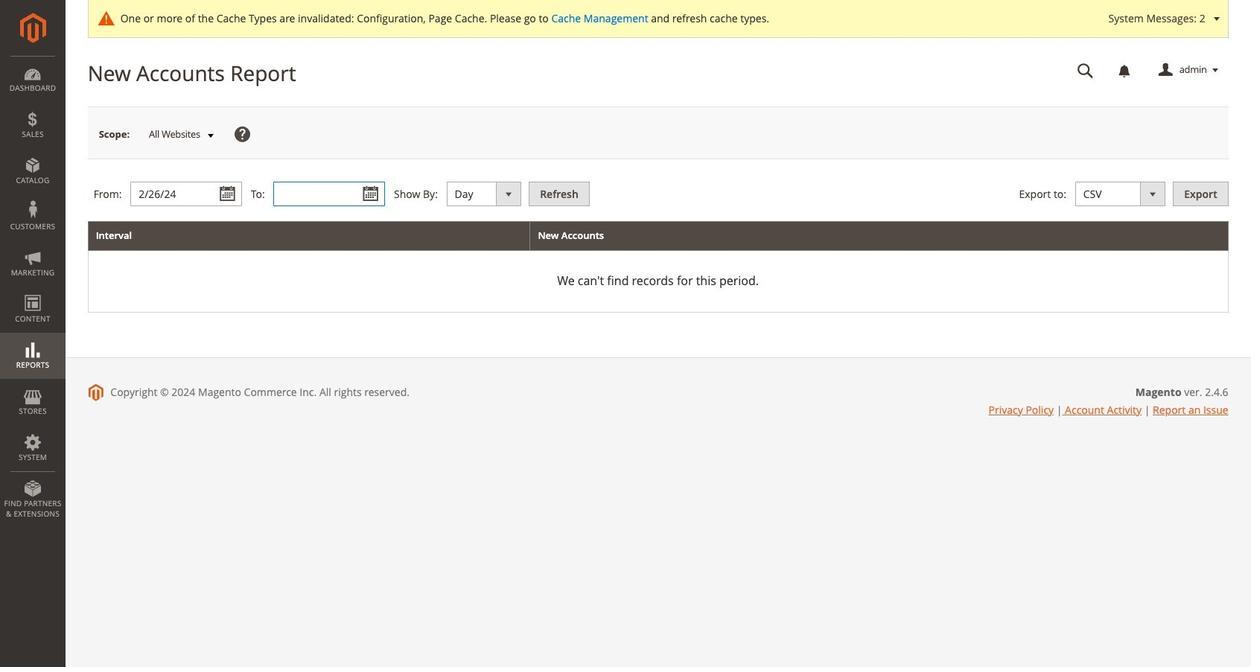 Task type: locate. For each thing, give the bounding box(es) containing it.
None text field
[[1067, 57, 1104, 83]]

magento admin panel image
[[20, 13, 46, 43]]

menu bar
[[0, 56, 66, 527]]

None text field
[[130, 182, 242, 206], [274, 182, 385, 206], [130, 182, 242, 206], [274, 182, 385, 206]]



